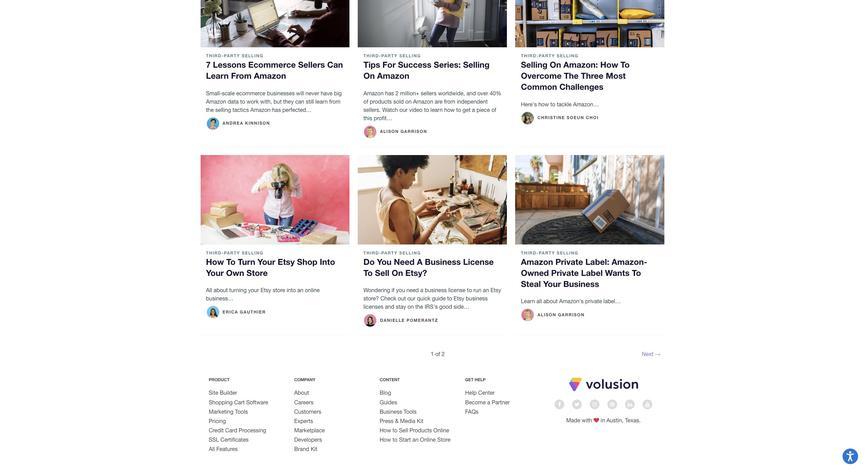Task type: locate. For each thing, give the bounding box(es) containing it.
garrison down the amazon's at bottom
[[558, 312, 585, 317]]

license
[[463, 257, 494, 267]]

site builder link
[[209, 390, 237, 396]]

to down do at the bottom of the page
[[363, 268, 373, 278]]

into right store
[[287, 287, 296, 293]]

the
[[564, 71, 579, 81], [206, 107, 214, 113], [415, 304, 423, 310]]

etsy right run
[[491, 287, 501, 293]]

our inside amazon has 2 million+ sellers worldwide, and over 40% of products sold on amazon are from independent sellers. watch our video to learn how to get a piece of this profit…
[[400, 107, 408, 113]]

on up overcome
[[550, 60, 561, 70]]

1 horizontal spatial and
[[467, 90, 476, 96]]

business inside 'third-party selling amazon private label: amazon- owned private label wants to steal your business'
[[563, 279, 599, 289]]

0 horizontal spatial garrison
[[401, 129, 427, 134]]

help inside help center become a partner faqs
[[465, 390, 477, 396]]

into inside third-party selling how to turn your etsy shop into your own store
[[320, 257, 335, 267]]

0 horizontal spatial how
[[444, 107, 455, 113]]

0 vertical spatial learn
[[316, 98, 328, 105]]

tools up media
[[404, 408, 417, 415]]

the down quick
[[415, 304, 423, 310]]

party inside 'third-party selling 7 lessons ecommerce sellers can learn from amazon'
[[224, 53, 240, 58]]

alison for on
[[380, 129, 399, 134]]

party up owned
[[539, 250, 555, 256]]

third-party selling selling on amazon: how to overcome the three most common challenges
[[521, 53, 630, 92]]

private up label
[[555, 257, 583, 267]]

2 up sold
[[396, 90, 399, 96]]

from inside amazon has 2 million+ sellers worldwide, and over 40% of products sold on amazon are from independent sellers. watch our video to learn how to get a piece of this profit…
[[444, 98, 455, 105]]

alison down 'all'
[[538, 312, 556, 317]]

0 horizontal spatial the
[[206, 107, 214, 113]]

1 horizontal spatial kit
[[417, 418, 424, 424]]

0 vertical spatial alison garrison
[[380, 129, 427, 134]]

about link
[[294, 390, 309, 396]]

0 horizontal spatial of
[[363, 98, 368, 105]]

and
[[467, 90, 476, 96], [385, 304, 394, 310]]

kit down developers on the left bottom of the page
[[311, 446, 317, 452]]

how to turn your etsy shop into your own store image
[[200, 155, 350, 244]]

third- inside third-party selling how to turn your etsy shop into your own store
[[206, 250, 224, 256]]

sell inside third-party selling do you need a business license to sell on etsy?
[[375, 268, 389, 278]]

party for to
[[224, 250, 240, 256]]

the inside third-party selling selling on amazon: how to overcome the three most common challenges
[[564, 71, 579, 81]]

etsy left shop
[[278, 257, 295, 267]]

learn
[[316, 98, 328, 105], [431, 107, 443, 113]]

1 vertical spatial online
[[420, 437, 436, 443]]

0 horizontal spatial learn
[[206, 71, 229, 81]]

tools down cart
[[235, 408, 248, 415]]

1 vertical spatial into
[[287, 287, 296, 293]]

0 vertical spatial has
[[385, 90, 394, 96]]

business
[[425, 287, 447, 293], [466, 295, 488, 302]]

marketplace link
[[294, 427, 325, 433]]

a inside third-party selling do you need a business license to sell on etsy?
[[417, 257, 423, 267]]

gauthier
[[240, 309, 266, 315]]

sell up "start"
[[399, 427, 408, 433]]

next →
[[642, 351, 660, 357]]

danielle pomerantz link
[[363, 314, 438, 328]]

brand
[[294, 446, 309, 452]]

1 horizontal spatial has
[[385, 90, 394, 96]]

1 vertical spatial help
[[465, 390, 477, 396]]

out
[[398, 295, 406, 302]]

features
[[216, 446, 238, 452]]

amazon has 2 million+ sellers worldwide, and over 40% of products sold on amazon are from independent sellers. watch our video to learn how to get a piece of this profit…
[[363, 90, 501, 121]]

of inside pagination navigation
[[435, 351, 440, 357]]

1 vertical spatial garrison
[[558, 312, 585, 317]]

wants
[[605, 268, 630, 278]]

third- inside third-party selling tips for success series: selling on amazon
[[363, 53, 381, 58]]

private
[[555, 257, 583, 267], [551, 268, 579, 278]]

to inside third-party selling how to turn your etsy shop into your own store
[[226, 257, 235, 267]]

third- inside 'third-party selling amazon private label: amazon- owned private label wants to steal your business'
[[521, 250, 539, 256]]

an left online
[[297, 287, 303, 293]]

2 vertical spatial the
[[415, 304, 423, 310]]

texas.
[[625, 417, 641, 423]]

kit inside about careers customers experts marketplace developers brand kit
[[311, 446, 317, 452]]

1 vertical spatial store
[[437, 437, 451, 443]]

0 vertical spatial alison
[[380, 129, 399, 134]]

sell inside the blog guides business tools press & media kit how to sell products online how to start an online store
[[399, 427, 408, 433]]

2 vertical spatial business
[[380, 408, 402, 415]]

0 vertical spatial into
[[320, 257, 335, 267]]

follow volusion on youtube image
[[645, 402, 650, 407]]

most
[[606, 71, 626, 81]]

our
[[400, 107, 408, 113], [407, 295, 415, 302]]

into right shop
[[320, 257, 335, 267]]

1 vertical spatial learn
[[521, 298, 535, 304]]

1 horizontal spatial the
[[415, 304, 423, 310]]

amazon down "for"
[[377, 71, 409, 81]]

store
[[247, 268, 268, 278], [437, 437, 451, 443]]

how inside third-party selling selling on amazon: how to overcome the three most common challenges
[[600, 60, 618, 70]]

1 horizontal spatial alison
[[538, 312, 556, 317]]

2 for of
[[442, 351, 445, 357]]

from inside small-scale ecommerce businesses will never have big amazon data to work with, but they can still learn from the selling tactics amazon has perfected…
[[329, 98, 340, 105]]

center
[[478, 390, 495, 396]]

alison garrison link for private
[[521, 308, 585, 322]]

party up the you
[[381, 250, 398, 256]]

still
[[306, 98, 314, 105]]

0 horizontal spatial sell
[[375, 268, 389, 278]]

has inside small-scale ecommerce businesses will never have big amazon data to work with, but they can still learn from the selling tactics amazon has perfected…
[[272, 107, 281, 113]]

alison down profit…
[[380, 129, 399, 134]]

2 right the 1
[[442, 351, 445, 357]]

your left "own"
[[206, 268, 224, 278]]

made
[[566, 417, 580, 423]]

selling for 7 lessons ecommerce sellers can learn from amazon
[[242, 53, 263, 58]]

about right 'all'
[[543, 298, 558, 304]]

alison garrison link for on
[[363, 125, 427, 139]]

online
[[433, 427, 449, 433], [420, 437, 436, 443]]

→
[[655, 351, 660, 357]]

1 horizontal spatial business
[[425, 257, 461, 267]]

an down how to sell products online link
[[412, 437, 419, 443]]

your down owned
[[543, 279, 561, 289]]

party up "for"
[[381, 53, 398, 58]]

online down products
[[420, 437, 436, 443]]

an inside all about turning your etsy store into an online business…
[[297, 287, 303, 293]]

0 horizontal spatial business
[[425, 287, 447, 293]]

0 horizontal spatial kit
[[311, 446, 317, 452]]

business down label
[[563, 279, 599, 289]]

alison garrison for amazon
[[380, 129, 427, 134]]

soeun
[[567, 115, 584, 120]]

third- inside 'third-party selling 7 lessons ecommerce sellers can learn from amazon'
[[206, 53, 224, 58]]

ecommerce
[[248, 60, 296, 70]]

0 vertical spatial and
[[467, 90, 476, 96]]

online right products
[[433, 427, 449, 433]]

and down check
[[385, 304, 394, 310]]

1 vertical spatial has
[[272, 107, 281, 113]]

1
[[431, 351, 434, 357]]

from down big
[[329, 98, 340, 105]]

1 horizontal spatial your
[[258, 257, 275, 267]]

party up turn
[[224, 250, 240, 256]]

alison garrison link down 'all'
[[521, 308, 585, 322]]

to down the &
[[393, 427, 398, 433]]

1 vertical spatial all
[[209, 446, 215, 452]]

to up "own"
[[226, 257, 235, 267]]

learn down are
[[431, 107, 443, 113]]

andrea kinnison
[[223, 121, 270, 126]]

learn left 'all'
[[521, 298, 535, 304]]

christine soeun choi link
[[521, 111, 599, 125]]

selling inside 'third-party selling 7 lessons ecommerce sellers can learn from amazon'
[[242, 53, 263, 58]]

0 horizontal spatial about
[[214, 287, 228, 293]]

0 vertical spatial your
[[258, 257, 275, 267]]

if
[[392, 287, 394, 293]]

pricing link
[[209, 418, 226, 424]]

1 horizontal spatial store
[[437, 437, 451, 443]]

garrison
[[401, 129, 427, 134], [558, 312, 585, 317]]

store down how to sell products online link
[[437, 437, 451, 443]]

1 horizontal spatial learn
[[521, 298, 535, 304]]

on right stay
[[408, 304, 414, 310]]

the inside wondering if you need a business license to run an etsy store? check out our quick guide to etsy business licenses and stay on the irs's good side…
[[415, 304, 423, 310]]

0 horizontal spatial has
[[272, 107, 281, 113]]

your right turn
[[258, 257, 275, 267]]

guide
[[432, 295, 446, 302]]

amazon down ecommerce
[[254, 71, 286, 81]]

over
[[477, 90, 488, 96]]

1 vertical spatial learn
[[431, 107, 443, 113]]

2 horizontal spatial the
[[564, 71, 579, 81]]

party for for
[[381, 53, 398, 58]]

small-
[[206, 90, 222, 96]]

2 vertical spatial of
[[435, 351, 440, 357]]

and up independent
[[467, 90, 476, 96]]

learn down have
[[316, 98, 328, 105]]

private
[[585, 298, 602, 304]]

but
[[274, 98, 282, 105]]

0 vertical spatial our
[[400, 107, 408, 113]]

you
[[396, 287, 405, 293]]

0 vertical spatial business
[[425, 257, 461, 267]]

of right 'piece'
[[491, 107, 496, 113]]

1 horizontal spatial alison garrison
[[538, 312, 585, 317]]

business down run
[[466, 295, 488, 302]]

0 vertical spatial business
[[425, 287, 447, 293]]

do
[[363, 257, 375, 267]]

label:
[[585, 257, 609, 267]]

1 horizontal spatial of
[[435, 351, 440, 357]]

on inside amazon has 2 million+ sellers worldwide, and over 40% of products sold on amazon are from independent sellers. watch our video to learn how to get a piece of this profit…
[[405, 98, 412, 105]]

2 horizontal spatial from
[[444, 98, 455, 105]]

follow volusion on pinterest image
[[610, 402, 615, 407]]

0 horizontal spatial store
[[247, 268, 268, 278]]

to inside third-party selling do you need a business license to sell on etsy?
[[363, 268, 373, 278]]

follow volusion on linkedin image
[[628, 402, 632, 407]]

2 inside pagination navigation
[[442, 351, 445, 357]]

open accessibe: accessibility options, statement and help image
[[847, 451, 854, 461]]

2 inside amazon has 2 million+ sellers worldwide, and over 40% of products sold on amazon are from independent sellers. watch our video to learn how to get a piece of this profit…
[[396, 90, 399, 96]]

tips for success series: selling on amazon image
[[358, 0, 507, 47]]

2 horizontal spatial an
[[483, 287, 489, 293]]

into
[[320, 257, 335, 267], [287, 287, 296, 293]]

into inside all about turning your etsy store into an online business…
[[287, 287, 296, 293]]

1 vertical spatial alison garrison
[[538, 312, 585, 317]]

party
[[224, 53, 240, 58], [381, 53, 398, 58], [539, 53, 555, 58], [224, 250, 240, 256], [381, 250, 398, 256], [539, 250, 555, 256]]

how
[[538, 101, 549, 107], [444, 107, 455, 113]]

selling on amazon: how to overcome the three most common challenges image
[[515, 0, 665, 47]]

how inside third-party selling how to turn your etsy shop into your own store
[[206, 257, 224, 267]]

three
[[581, 71, 604, 81]]

0 horizontal spatial into
[[287, 287, 296, 293]]

marketing tools link
[[209, 408, 248, 415]]

1 horizontal spatial 2
[[442, 351, 445, 357]]

on down million+
[[405, 98, 412, 105]]

party inside third-party selling selling on amazon: how to overcome the three most common challenges
[[539, 53, 555, 58]]

selling for tips for success series: selling on amazon
[[399, 53, 421, 58]]

to left get
[[456, 107, 461, 113]]

0 horizontal spatial 2
[[396, 90, 399, 96]]

etsy?
[[405, 268, 427, 278]]

ecommerce
[[236, 90, 265, 96]]

to inside small-scale ecommerce businesses will never have big amazon data to work with, but they can still learn from the selling tactics amazon has perfected…
[[240, 98, 245, 105]]

how
[[600, 60, 618, 70], [206, 257, 224, 267], [380, 427, 391, 433], [380, 437, 391, 443]]

kit up products
[[417, 418, 424, 424]]

2 horizontal spatial your
[[543, 279, 561, 289]]

from down "lessons"
[[231, 71, 252, 81]]

private left label
[[551, 268, 579, 278]]

alison garrison link down profit…
[[363, 125, 427, 139]]

selling for amazon private label: amazon- owned private label wants to steal your business
[[557, 250, 578, 256]]

sellers
[[421, 90, 437, 96]]

1 horizontal spatial learn
[[431, 107, 443, 113]]

0 horizontal spatial alison garrison
[[380, 129, 427, 134]]

0 vertical spatial about
[[214, 287, 228, 293]]

pomerantz
[[407, 318, 438, 323]]

1 horizontal spatial business
[[466, 295, 488, 302]]

a down center
[[487, 399, 490, 405]]

0 horizontal spatial an
[[297, 287, 303, 293]]

alison garrison link
[[363, 125, 427, 139], [521, 308, 585, 322]]

third- for tips
[[363, 53, 381, 58]]

1 vertical spatial business
[[466, 295, 488, 302]]

amazon inside 'third-party selling amazon private label: amazon- owned private label wants to steal your business'
[[521, 257, 553, 267]]

lessons
[[213, 60, 246, 70]]

2 tools from the left
[[404, 408, 417, 415]]

alison garrison down learn all about amazon's private label…
[[538, 312, 585, 317]]

1 horizontal spatial an
[[412, 437, 419, 443]]

1 horizontal spatial tools
[[404, 408, 417, 415]]

business up etsy?
[[425, 257, 461, 267]]

on down need
[[392, 268, 403, 278]]

1 vertical spatial the
[[206, 107, 214, 113]]

0 vertical spatial the
[[564, 71, 579, 81]]

site builder shopping cart software marketing tools pricing credit card processing ssl certificates all features
[[209, 390, 268, 452]]

third- for selling
[[521, 53, 539, 58]]

0 horizontal spatial your
[[206, 268, 224, 278]]

business
[[425, 257, 461, 267], [563, 279, 599, 289], [380, 408, 402, 415]]

1 vertical spatial sell
[[399, 427, 408, 433]]

our down sold
[[400, 107, 408, 113]]

help up become
[[465, 390, 477, 396]]

about careers customers experts marketplace developers brand kit
[[294, 390, 325, 452]]

your
[[258, 257, 275, 267], [206, 268, 224, 278], [543, 279, 561, 289]]

party inside third-party selling how to turn your etsy shop into your own store
[[224, 250, 240, 256]]

1 horizontal spatial from
[[329, 98, 340, 105]]

amazon inside 'third-party selling 7 lessons ecommerce sellers can learn from amazon'
[[254, 71, 286, 81]]

how down worldwide,
[[444, 107, 455, 113]]

a right get
[[472, 107, 475, 113]]

has up "products"
[[385, 90, 394, 96]]

developers link
[[294, 437, 322, 443]]

third- for amazon
[[521, 250, 539, 256]]

about up business…
[[214, 287, 228, 293]]

help right get
[[475, 377, 486, 382]]

to up the good at the bottom right of the page
[[447, 295, 452, 302]]

sell for on
[[375, 268, 389, 278]]

1 tools from the left
[[235, 408, 248, 415]]

to up most
[[621, 60, 630, 70]]

business up guide
[[425, 287, 447, 293]]

party up overcome
[[539, 53, 555, 58]]

your inside 'third-party selling amazon private label: amazon- owned private label wants to steal your business'
[[543, 279, 561, 289]]

amazon down small-
[[206, 98, 226, 105]]

the left selling
[[206, 107, 214, 113]]

selling inside third-party selling how to turn your etsy shop into your own store
[[242, 250, 263, 256]]

of right the 1
[[435, 351, 440, 357]]

business inside third-party selling do you need a business license to sell on etsy?
[[425, 257, 461, 267]]

and inside wondering if you need a business license to run an etsy store? check out our quick guide to etsy business licenses and stay on the irs's good side…
[[385, 304, 394, 310]]

0 vertical spatial sell
[[375, 268, 389, 278]]

0 horizontal spatial business
[[380, 408, 402, 415]]

party inside 'third-party selling amazon private label: amazon- owned private label wants to steal your business'
[[539, 250, 555, 256]]

the down amazon:
[[564, 71, 579, 81]]

2 vertical spatial your
[[543, 279, 561, 289]]

business down guides link
[[380, 408, 402, 415]]

1 vertical spatial alison garrison link
[[521, 308, 585, 322]]

0 vertical spatial alison garrison link
[[363, 125, 427, 139]]

has down but
[[272, 107, 281, 113]]

1 vertical spatial 2
[[442, 351, 445, 357]]

has inside amazon has 2 million+ sellers worldwide, and over 40% of products sold on amazon are from independent sellers. watch our video to learn how to get a piece of this profit…
[[385, 90, 394, 96]]

overcome
[[521, 71, 562, 81]]

0 vertical spatial learn
[[206, 71, 229, 81]]

license
[[448, 287, 466, 293]]

store inside third-party selling how to turn your etsy shop into your own store
[[247, 268, 268, 278]]

kit inside the blog guides business tools press & media kit how to sell products online how to start an online store
[[417, 418, 424, 424]]

a up quick
[[420, 287, 423, 293]]

all up business…
[[206, 287, 212, 293]]

&
[[395, 418, 399, 424]]

third- for 7
[[206, 53, 224, 58]]

million+
[[400, 90, 419, 96]]

how right 'here's'
[[538, 101, 549, 107]]

from down worldwide,
[[444, 98, 455, 105]]

0 horizontal spatial alison garrison link
[[363, 125, 427, 139]]

0 horizontal spatial alison
[[380, 129, 399, 134]]

amazon:
[[563, 60, 598, 70]]

marketing
[[209, 408, 233, 415]]

on inside third-party selling tips for success series: selling on amazon
[[363, 71, 375, 81]]

etsy right your
[[261, 287, 271, 293]]

selling inside 'third-party selling amazon private label: amazon- owned private label wants to steal your business'
[[557, 250, 578, 256]]

0 horizontal spatial and
[[385, 304, 394, 310]]

0 horizontal spatial learn
[[316, 98, 328, 105]]

an right run
[[483, 287, 489, 293]]

learn down 7 in the top left of the page
[[206, 71, 229, 81]]

1 vertical spatial and
[[385, 304, 394, 310]]

of up sellers.
[[363, 98, 368, 105]]

your
[[248, 287, 259, 293]]

all inside all about turning your etsy store into an online business…
[[206, 287, 212, 293]]

1 horizontal spatial garrison
[[558, 312, 585, 317]]

0 horizontal spatial tools
[[235, 408, 248, 415]]

business…
[[206, 295, 233, 302]]

0 horizontal spatial from
[[231, 71, 252, 81]]

to
[[621, 60, 630, 70], [240, 98, 245, 105], [550, 101, 555, 107], [424, 107, 429, 113], [456, 107, 461, 113], [226, 257, 235, 267], [363, 268, 373, 278], [467, 287, 472, 293], [447, 295, 452, 302], [393, 427, 398, 433], [393, 437, 398, 443]]

content
[[380, 377, 400, 382]]

0 vertical spatial 2
[[396, 90, 399, 96]]

cart
[[234, 399, 245, 405]]

1 vertical spatial alison
[[538, 312, 556, 317]]

austin,
[[607, 417, 624, 423]]

1 vertical spatial your
[[206, 268, 224, 278]]

1 vertical spatial business
[[563, 279, 599, 289]]

1 horizontal spatial into
[[320, 257, 335, 267]]

0 vertical spatial all
[[206, 287, 212, 293]]

a up etsy?
[[417, 257, 423, 267]]

how inside amazon has 2 million+ sellers worldwide, and over 40% of products sold on amazon are from independent sellers. watch our video to learn how to get a piece of this profit…
[[444, 107, 455, 113]]

our down need
[[407, 295, 415, 302]]

2
[[396, 90, 399, 96], [442, 351, 445, 357]]

on down tips in the top left of the page
[[363, 71, 375, 81]]

2 horizontal spatial business
[[563, 279, 599, 289]]

all about turning your etsy store into an online business…
[[206, 287, 320, 302]]

credit card processing link
[[209, 427, 266, 433]]

store down turn
[[247, 268, 268, 278]]

has
[[385, 90, 394, 96], [272, 107, 281, 113]]

all down the ssl
[[209, 446, 215, 452]]

third- inside third-party selling do you need a business license to sell on etsy?
[[363, 250, 381, 256]]

party inside third-party selling do you need a business license to sell on etsy?
[[381, 250, 398, 256]]

alison for private
[[538, 312, 556, 317]]

to up tactics
[[240, 98, 245, 105]]

0 vertical spatial kit
[[417, 418, 424, 424]]

a inside help center become a partner faqs
[[487, 399, 490, 405]]

selling for selling on amazon: how to overcome the three most common challenges
[[557, 53, 578, 58]]

amazon up owned
[[521, 257, 553, 267]]

selling inside third-party selling do you need a business license to sell on etsy?
[[399, 250, 421, 256]]

0 vertical spatial of
[[363, 98, 368, 105]]

alison garrison down profit…
[[380, 129, 427, 134]]

0 vertical spatial garrison
[[401, 129, 427, 134]]

sell down the you
[[375, 268, 389, 278]]

sellers.
[[363, 107, 381, 113]]

1 vertical spatial kit
[[311, 446, 317, 452]]

0 vertical spatial store
[[247, 268, 268, 278]]

third- inside third-party selling selling on amazon: how to overcome the three most common challenges
[[521, 53, 539, 58]]

garrison down video
[[401, 129, 427, 134]]

0 vertical spatial help
[[475, 377, 486, 382]]

2 horizontal spatial of
[[491, 107, 496, 113]]

party up "lessons"
[[224, 53, 240, 58]]

party inside third-party selling tips for success series: selling on amazon
[[381, 53, 398, 58]]

danielle
[[380, 318, 405, 323]]



Task type: describe. For each thing, give the bounding box(es) containing it.
all inside site builder shopping cart software marketing tools pricing credit card processing ssl certificates all features
[[209, 446, 215, 452]]

amazon-
[[612, 257, 647, 267]]

have
[[321, 90, 333, 96]]

erica gauthier link
[[206, 305, 266, 319]]

stay
[[396, 304, 406, 310]]

products
[[410, 427, 432, 433]]

get
[[463, 107, 471, 113]]

sold
[[393, 98, 404, 105]]

faqs
[[465, 408, 479, 415]]

quick
[[417, 295, 430, 302]]

business inside the blog guides business tools press & media kit how to sell products online how to start an online store
[[380, 408, 402, 415]]

made with
[[566, 417, 594, 423]]

all features link
[[209, 446, 238, 452]]

heart image
[[594, 417, 599, 423]]

a inside wondering if you need a business license to run an etsy store? check out our quick guide to etsy business licenses and stay on the irs's good side…
[[420, 287, 423, 293]]

christine soeun choi
[[538, 115, 599, 120]]

to left tackle
[[550, 101, 555, 107]]

can
[[295, 98, 304, 105]]

independent
[[457, 98, 488, 105]]

a inside amazon has 2 million+ sellers worldwide, and over 40% of products sold on amazon are from independent sellers. watch our video to learn how to get a piece of this profit…
[[472, 107, 475, 113]]

on inside third-party selling selling on amazon: how to overcome the three most common challenges
[[550, 60, 561, 70]]

next
[[642, 351, 653, 357]]

scale
[[222, 90, 235, 96]]

do you need a business license to sell on etsy? image
[[358, 155, 507, 244]]

about inside all about turning your etsy store into an online business…
[[214, 287, 228, 293]]

third-party selling 7 lessons ecommerce sellers can learn from amazon
[[206, 53, 343, 81]]

to inside third-party selling selling on amazon: how to overcome the three most common challenges
[[621, 60, 630, 70]]

get help
[[465, 377, 486, 382]]

an inside wondering if you need a business license to run an etsy store? check out our quick guide to etsy business licenses and stay on the irs's good side…
[[483, 287, 489, 293]]

the inside small-scale ecommerce businesses will never have big amazon data to work with, but they can still learn from the selling tactics amazon has perfected…
[[206, 107, 214, 113]]

here's
[[521, 101, 537, 107]]

software
[[246, 399, 268, 405]]

work
[[247, 98, 259, 105]]

2 for has
[[396, 90, 399, 96]]

garrison for amazon
[[401, 129, 427, 134]]

follow volusion on facebook image
[[558, 402, 561, 407]]

pricing
[[209, 418, 226, 424]]

party for you
[[381, 250, 398, 256]]

0 vertical spatial online
[[433, 427, 449, 433]]

big
[[334, 90, 342, 96]]

are
[[435, 98, 442, 105]]

erica gauthier
[[223, 309, 266, 315]]

in austin, texas.
[[599, 417, 641, 423]]

1 vertical spatial of
[[491, 107, 496, 113]]

side…
[[454, 304, 469, 310]]

card
[[225, 427, 237, 433]]

party for on
[[539, 53, 555, 58]]

on inside wondering if you need a business license to run an etsy store? check out our quick guide to etsy business licenses and stay on the irs's good side…
[[408, 304, 414, 310]]

piece
[[477, 107, 490, 113]]

amazon down the with,
[[250, 107, 271, 113]]

ecommerce software by volusion image
[[568, 377, 639, 392]]

help center become a partner faqs
[[465, 390, 510, 415]]

ssl
[[209, 437, 219, 443]]

challenges
[[559, 82, 604, 92]]

help center link
[[465, 390, 495, 396]]

third- for do
[[363, 250, 381, 256]]

experts
[[294, 418, 313, 424]]

press
[[380, 418, 394, 424]]

never
[[306, 90, 319, 96]]

to left run
[[467, 287, 472, 293]]

learn inside amazon has 2 million+ sellers worldwide, and over 40% of products sold on amazon are from independent sellers. watch our video to learn how to get a piece of this profit…
[[431, 107, 443, 113]]

pagination navigation
[[199, 346, 666, 362]]

1 vertical spatial private
[[551, 268, 579, 278]]

products
[[370, 98, 392, 105]]

sell for products
[[399, 427, 408, 433]]

media
[[400, 418, 415, 424]]

press & media kit link
[[380, 418, 424, 424]]

learn inside small-scale ecommerce businesses will never have big amazon data to work with, but they can still learn from the selling tactics amazon has perfected…
[[316, 98, 328, 105]]

need
[[394, 257, 415, 267]]

kit for brand
[[311, 446, 317, 452]]

label
[[581, 268, 603, 278]]

etsy inside third-party selling how to turn your etsy shop into your own store
[[278, 257, 295, 267]]

tools inside site builder shopping cart software marketing tools pricing credit card processing ssl certificates all features
[[235, 408, 248, 415]]

selling for how to turn your etsy shop into your own store
[[242, 250, 263, 256]]

perfected…
[[282, 107, 312, 113]]

on inside third-party selling do you need a business license to sell on etsy?
[[392, 268, 403, 278]]

in
[[601, 417, 605, 423]]

irs's
[[425, 304, 438, 310]]

1 vertical spatial about
[[543, 298, 558, 304]]

careers
[[294, 399, 313, 405]]

partner
[[492, 399, 510, 405]]

7 lessons ecommerce sellers can learn from amazon image
[[200, 0, 350, 47]]

guides link
[[380, 399, 397, 405]]

garrison for label
[[558, 312, 585, 317]]

you
[[377, 257, 392, 267]]

and inside amazon has 2 million+ sellers worldwide, and over 40% of products sold on amazon are from independent sellers. watch our video to learn how to get a piece of this profit…
[[467, 90, 476, 96]]

can
[[327, 60, 343, 70]]

0 vertical spatial private
[[555, 257, 583, 267]]

kit for media
[[417, 418, 424, 424]]

label…
[[604, 298, 621, 304]]

small-scale ecommerce businesses will never have big amazon data to work with, but they can still learn from the selling tactics amazon has perfected…
[[206, 90, 342, 113]]

blog
[[380, 390, 391, 396]]

to right video
[[424, 107, 429, 113]]

experts link
[[294, 418, 313, 424]]

7
[[206, 60, 211, 70]]

store inside the blog guides business tools press & media kit how to sell products online how to start an online store
[[437, 437, 451, 443]]

third-party selling amazon private label: amazon- owned private label wants to steal your business
[[521, 250, 647, 289]]

follow volusion on instagram image
[[592, 402, 597, 407]]

party for lessons
[[224, 53, 240, 58]]

need
[[407, 287, 419, 293]]

credit
[[209, 427, 224, 433]]

an inside the blog guides business tools press & media kit how to sell products online how to start an online store
[[412, 437, 419, 443]]

own
[[226, 268, 244, 278]]

licenses
[[363, 304, 383, 310]]

common
[[521, 82, 557, 92]]

become
[[465, 399, 486, 405]]

they
[[283, 98, 294, 105]]

amazon inside third-party selling tips for success series: selling on amazon
[[377, 71, 409, 81]]

erica
[[223, 309, 238, 315]]

brand kit link
[[294, 446, 317, 452]]

to left "start"
[[393, 437, 398, 443]]

good
[[439, 304, 452, 310]]

tips
[[363, 60, 380, 70]]

our inside wondering if you need a business license to run an etsy store? check out our quick guide to etsy business licenses and stay on the irs's good side…
[[407, 295, 415, 302]]

party for private
[[539, 250, 555, 256]]

andrea
[[223, 121, 243, 126]]

third-party selling do you need a business license to sell on etsy?
[[363, 250, 494, 278]]

turning
[[229, 287, 247, 293]]

business tools link
[[380, 408, 417, 415]]

selling for do you need a business license to sell on etsy?
[[399, 250, 421, 256]]

amazon private label: amazon-owned private label wants to steal your business image
[[515, 155, 665, 244]]

tools inside the blog guides business tools press & media kit how to sell products online how to start an online store
[[404, 408, 417, 415]]

amazon down sellers
[[413, 98, 433, 105]]

how to sell products online link
[[380, 427, 449, 433]]

blog guides business tools press & media kit how to sell products online how to start an online store
[[380, 390, 451, 443]]

shopping cart software link
[[209, 399, 268, 405]]

amazon up "products"
[[363, 90, 384, 96]]

data
[[228, 98, 239, 105]]

third- for how
[[206, 250, 224, 256]]

follow volusion on twitter image
[[575, 402, 580, 407]]

blog link
[[380, 390, 391, 396]]

1 horizontal spatial how
[[538, 101, 549, 107]]

about
[[294, 390, 309, 396]]

from inside 'third-party selling 7 lessons ecommerce sellers can learn from amazon'
[[231, 71, 252, 81]]

with,
[[260, 98, 272, 105]]

choi
[[586, 115, 599, 120]]

etsy inside all about turning your etsy store into an online business…
[[261, 287, 271, 293]]

etsy down license
[[454, 295, 464, 302]]

to
[[632, 268, 641, 278]]

alison garrison for label
[[538, 312, 585, 317]]

learn inside 'third-party selling 7 lessons ecommerce sellers can learn from amazon'
[[206, 71, 229, 81]]



Task type: vqa. For each thing, say whether or not it's contained in the screenshot.
Platform within the dropdown button
no



